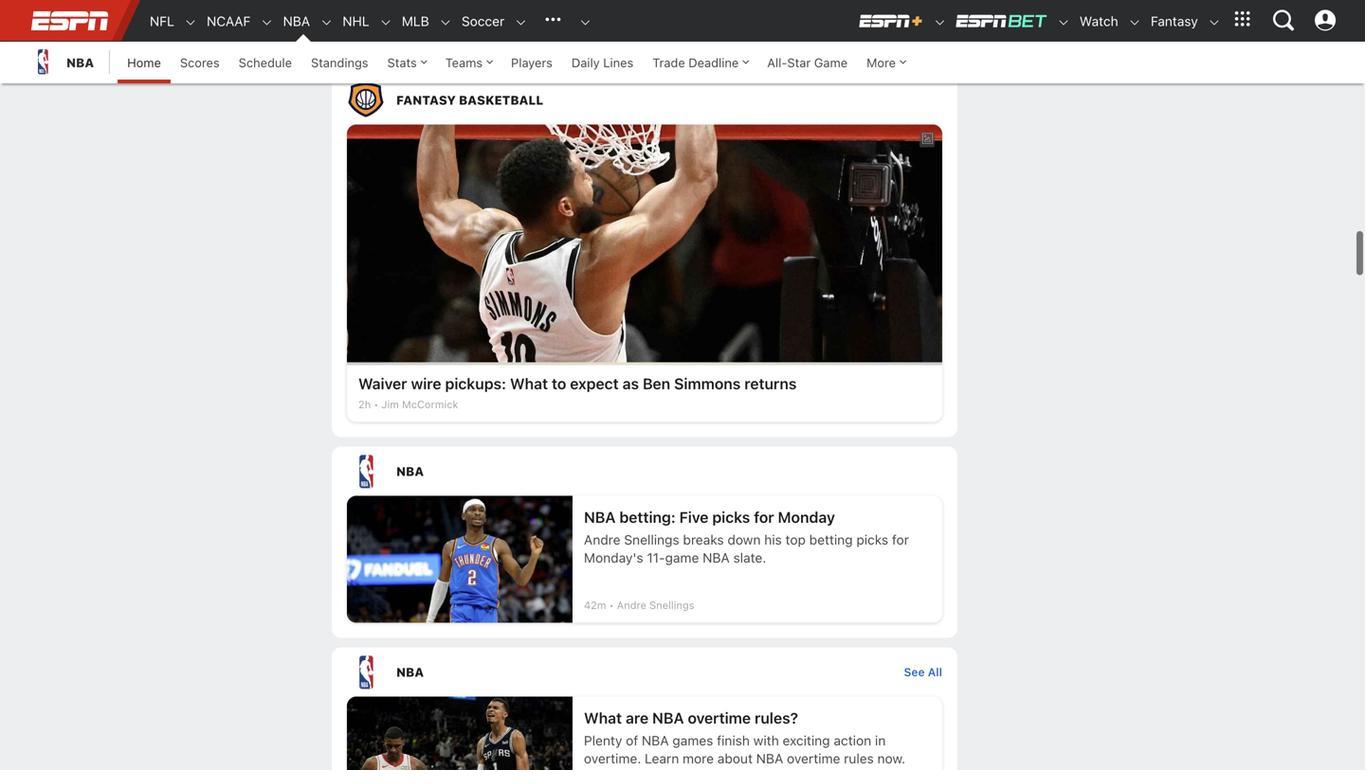 Task type: describe. For each thing, give the bounding box(es) containing it.
ncaaf link
[[197, 1, 251, 42]]

nba link for see all link
[[332, 648, 904, 697]]

finish
[[717, 733, 750, 749]]

slate.
[[733, 550, 766, 566]]

of
[[626, 733, 638, 749]]

all-star game
[[767, 55, 848, 70]]

game
[[665, 550, 699, 566]]

top
[[786, 532, 806, 548]]

more
[[683, 751, 714, 767]]

breaks
[[683, 532, 724, 548]]

nba image
[[28, 47, 57, 76]]

trade for trade deadline
[[653, 55, 685, 70]]

action
[[834, 733, 872, 749]]

nba link for home link
[[28, 42, 94, 83]]

and
[[709, 41, 730, 54]]

star
[[787, 55, 811, 70]]

1 vertical spatial snellings
[[650, 599, 695, 612]]

snellings inside nba betting: five picks for monday andre snellings breaks down his top betting picks for monday's 11-game nba slate.
[[624, 532, 680, 548]]

soccer
[[462, 13, 505, 29]]

betting:
[[620, 508, 676, 526]]

rules?
[[755, 709, 798, 727]]

with
[[754, 733, 779, 749]]

home
[[127, 55, 161, 70]]

waiver
[[358, 375, 407, 393]]

see all
[[904, 666, 942, 679]]

exciting
[[783, 733, 830, 749]]

soccer link
[[452, 1, 505, 42]]

trade for trade deadline: latest buzz, news and reports
[[516, 41, 548, 54]]

returns
[[745, 375, 797, 393]]

scores link
[[171, 42, 229, 83]]

nfl
[[150, 13, 174, 29]]

andre snellings
[[617, 599, 695, 612]]

wire
[[411, 375, 441, 393]]

ben
[[643, 375, 671, 393]]

see all link
[[904, 666, 942, 679]]

11-
[[647, 550, 665, 566]]

more link
[[857, 42, 915, 83]]

standings
[[311, 55, 368, 70]]

expect
[[570, 375, 619, 393]]

learn
[[645, 751, 679, 767]]

monday
[[778, 508, 835, 526]]

down
[[728, 532, 761, 548]]

plenty
[[584, 733, 622, 749]]

mlb link
[[392, 1, 429, 42]]

1 vertical spatial overtime
[[787, 751, 840, 767]]

standings link
[[301, 42, 378, 83]]

0 horizontal spatial for
[[754, 508, 774, 526]]

mccormick
[[402, 398, 458, 411]]

what inside what are nba overtime rules? plenty of nba games finish with exciting action in overtime. learn more about nba overtime rules now.
[[584, 709, 622, 727]]

monday's
[[584, 550, 643, 566]]

nhl link
[[333, 1, 369, 42]]

rules
[[844, 751, 874, 767]]

his
[[764, 532, 782, 548]]

fantasy basketball
[[396, 93, 543, 107]]

daily lines
[[572, 55, 634, 70]]

fantasy
[[396, 93, 456, 107]]

pickups:
[[445, 375, 506, 393]]

what are nba overtime rules? plenty of nba games finish with exciting action in overtime. learn more about nba overtime rules now.
[[584, 709, 906, 767]]

1 horizontal spatial for
[[892, 532, 909, 548]]

buzz,
[[643, 41, 674, 54]]

game
[[814, 55, 848, 70]]

1 horizontal spatial nba link
[[274, 1, 310, 42]]

lines
[[603, 55, 634, 70]]

trade deadline
[[653, 55, 739, 70]]

players
[[511, 55, 553, 70]]

daily lines link
[[562, 42, 643, 83]]

overtime.
[[584, 751, 641, 767]]

mlb
[[402, 13, 429, 29]]

daily
[[572, 55, 600, 70]]



Task type: locate. For each thing, give the bounding box(es) containing it.
trade
[[516, 41, 548, 54], [653, 55, 685, 70]]

0 horizontal spatial picks
[[712, 508, 750, 526]]

about
[[718, 751, 753, 767]]

stats link
[[378, 42, 436, 83]]

nba betting: five picks for monday andre snellings breaks down his top betting picks for monday's 11-game nba slate.
[[584, 508, 909, 566]]

for right betting
[[892, 532, 909, 548]]

2 horizontal spatial nba link
[[332, 648, 904, 697]]

nfl link
[[140, 1, 174, 42]]

overtime down exciting
[[787, 751, 840, 767]]

see
[[904, 666, 925, 679]]

nba link up schedule
[[274, 1, 310, 42]]

0 vertical spatial trade
[[516, 41, 548, 54]]

0 horizontal spatial overtime
[[688, 709, 751, 727]]

andre right 42m
[[617, 599, 647, 612]]

deadline:
[[551, 41, 602, 54]]

picks right betting
[[857, 532, 889, 548]]

stats
[[387, 55, 417, 70]]

latest
[[605, 41, 640, 54]]

what left "to"
[[510, 375, 548, 393]]

ncaaf
[[207, 13, 251, 29]]

fantasy
[[1151, 13, 1198, 29]]

home link
[[118, 42, 171, 83]]

nba
[[283, 13, 310, 29], [66, 55, 94, 70], [396, 464, 424, 479], [584, 508, 616, 526], [703, 550, 730, 566], [396, 665, 424, 680], [652, 709, 684, 727], [642, 733, 669, 749], [756, 751, 783, 767]]

waiver wire pickups: what to expect as ben simmons returns
[[358, 375, 797, 393]]

42m
[[584, 599, 606, 612]]

1 vertical spatial for
[[892, 532, 909, 548]]

picks up down on the right bottom of page
[[712, 508, 750, 526]]

fantasy link
[[1141, 1, 1198, 42]]

players link
[[502, 42, 562, 83]]

five
[[680, 508, 709, 526]]

are
[[626, 709, 649, 727]]

what
[[510, 375, 548, 393], [584, 709, 622, 727]]

reports
[[733, 41, 774, 54]]

nba link
[[274, 1, 310, 42], [28, 42, 94, 83], [332, 648, 904, 697]]

more
[[867, 55, 896, 70]]

1 vertical spatial andre
[[617, 599, 647, 612]]

trade deadline link
[[643, 42, 758, 83]]

0 vertical spatial what
[[510, 375, 548, 393]]

0 vertical spatial for
[[754, 508, 774, 526]]

to
[[552, 375, 566, 393]]

1 horizontal spatial overtime
[[787, 751, 840, 767]]

all
[[928, 666, 942, 679]]

games
[[673, 733, 713, 749]]

1 horizontal spatial trade
[[653, 55, 685, 70]]

1 vertical spatial picks
[[857, 532, 889, 548]]

trade deadline: latest buzz, news and reports
[[516, 41, 774, 54]]

for up his
[[754, 508, 774, 526]]

deadline
[[689, 55, 739, 70]]

schedule link
[[229, 42, 301, 83]]

0 vertical spatial overtime
[[688, 709, 751, 727]]

1 horizontal spatial what
[[584, 709, 622, 727]]

in
[[875, 733, 886, 749]]

basketball
[[459, 93, 543, 107]]

andre
[[584, 532, 621, 548], [617, 599, 647, 612]]

snellings
[[624, 532, 680, 548], [650, 599, 695, 612]]

what up 'plenty'
[[584, 709, 622, 727]]

andre up monday's
[[584, 532, 621, 548]]

nba link up are
[[332, 648, 904, 697]]

0 vertical spatial snellings
[[624, 532, 680, 548]]

0 vertical spatial andre
[[584, 532, 621, 548]]

for
[[754, 508, 774, 526], [892, 532, 909, 548]]

nhl
[[343, 13, 369, 29]]

1 vertical spatial what
[[584, 709, 622, 727]]

1 horizontal spatial picks
[[857, 532, 889, 548]]

now.
[[878, 751, 906, 767]]

jim
[[382, 398, 399, 411]]

overtime up the finish
[[688, 709, 751, 727]]

2h
[[358, 398, 371, 411]]

scores
[[180, 55, 220, 70]]

0 horizontal spatial trade
[[516, 41, 548, 54]]

0 vertical spatial picks
[[712, 508, 750, 526]]

teams link
[[436, 42, 502, 83]]

news
[[677, 41, 706, 54]]

trade down "buzz,"
[[653, 55, 685, 70]]

schedule
[[239, 55, 292, 70]]

all-
[[767, 55, 787, 70]]

1 vertical spatial trade
[[653, 55, 685, 70]]

trade up the "players"
[[516, 41, 548, 54]]

0 horizontal spatial nba link
[[28, 42, 94, 83]]

snellings up 11-
[[624, 532, 680, 548]]

betting
[[809, 532, 853, 548]]

teams
[[445, 55, 483, 70]]

0 horizontal spatial what
[[510, 375, 548, 393]]

overtime
[[688, 709, 751, 727], [787, 751, 840, 767]]

simmons
[[674, 375, 741, 393]]

all-star game link
[[758, 42, 857, 83]]

nba link left home link
[[28, 42, 94, 83]]

andre inside nba betting: five picks for monday andre snellings breaks down his top betting picks for monday's 11-game nba slate.
[[584, 532, 621, 548]]

watch link
[[1070, 1, 1119, 42]]

jim mccormick
[[382, 398, 458, 411]]

watch
[[1080, 13, 1119, 29]]

as
[[623, 375, 639, 393]]

snellings down game
[[650, 599, 695, 612]]



Task type: vqa. For each thing, say whether or not it's contained in the screenshot.
JIM MCCORMICK
yes



